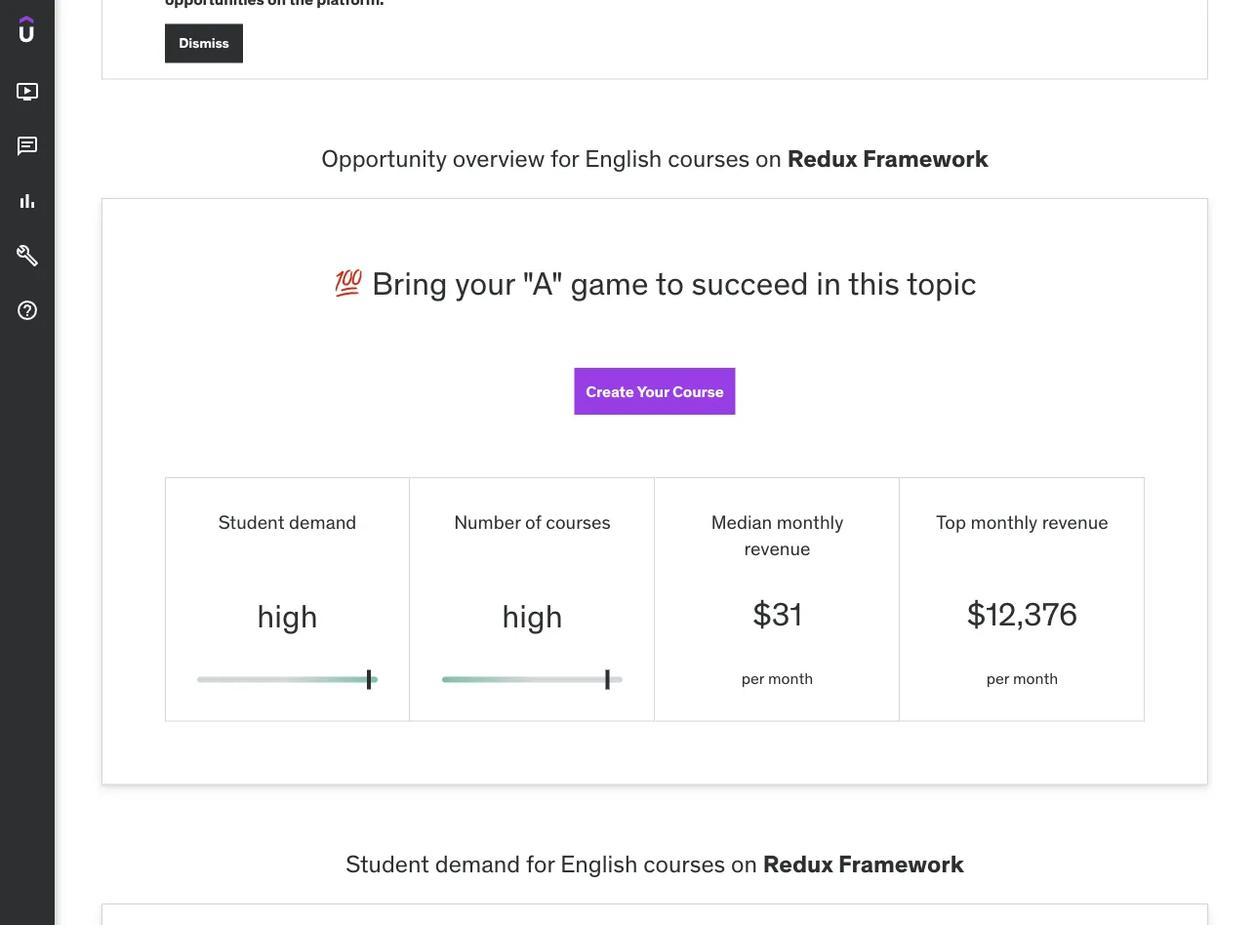 Task type: locate. For each thing, give the bounding box(es) containing it.
per
[[742, 668, 765, 688], [987, 668, 1010, 688]]

for
[[551, 144, 579, 173], [363, 287, 378, 303], [526, 849, 555, 878]]

on
[[756, 144, 782, 173], [206, 287, 220, 303], [214, 304, 228, 320], [731, 849, 758, 878]]

1 vertical spatial for
[[363, 287, 378, 303]]

revenue
[[1042, 511, 1109, 534], [744, 536, 811, 560]]

monthly right top
[[971, 511, 1038, 534]]

high down student demand
[[257, 597, 318, 636]]

0 vertical spatial medium image
[[16, 80, 39, 104]]

1 per from the left
[[742, 668, 765, 688]]

courses inside the based on search volume percentile for courses on your topic over the last 3 months.
[[168, 304, 211, 320]]

over
[[289, 304, 313, 320]]

your left "a"
[[455, 264, 515, 303]]

2 vertical spatial medium image
[[16, 190, 39, 213]]

opportunity overview for english courses on redux framework
[[321, 144, 989, 173]]

0 horizontal spatial student
[[218, 511, 285, 534]]

per month
[[742, 668, 813, 688], [987, 668, 1058, 688]]

english for overview
[[585, 144, 662, 173]]

high
[[257, 597, 318, 636], [502, 597, 563, 636]]

1 vertical spatial revenue
[[744, 536, 811, 560]]

monthly for $12,376
[[971, 511, 1038, 534]]

0 horizontal spatial your
[[231, 304, 254, 320]]

1 high from the left
[[257, 597, 318, 636]]

1 vertical spatial your
[[231, 304, 254, 320]]

monthly right median at the right of page
[[777, 511, 844, 534]]

student for student demand for english courses on redux framework
[[346, 849, 429, 878]]

revenue for $31
[[744, 536, 811, 560]]

0 vertical spatial demand
[[289, 511, 357, 534]]

for inside the based on search volume percentile for courses on your topic over the last 3 months.
[[363, 287, 378, 303]]

0 vertical spatial your
[[455, 264, 515, 303]]

revenue for $12,376
[[1042, 511, 1109, 534]]

top
[[937, 511, 966, 534]]

$31
[[753, 595, 802, 634]]

month for $31
[[768, 668, 813, 688]]

monthly inside median monthly revenue
[[777, 511, 844, 534]]

courses
[[668, 144, 750, 173], [168, 304, 211, 320], [546, 511, 611, 534], [643, 849, 726, 878]]

0 horizontal spatial per month
[[742, 668, 813, 688]]

your down search
[[231, 304, 254, 320]]

0 vertical spatial student
[[218, 511, 285, 534]]

1 horizontal spatial monthly
[[971, 511, 1038, 534]]

0 vertical spatial english
[[585, 144, 662, 173]]

for for demand
[[526, 849, 555, 878]]

game
[[570, 264, 649, 303]]

high down number of courses at the bottom left
[[502, 597, 563, 636]]

high for demand
[[257, 597, 318, 636]]

3
[[359, 304, 366, 320]]

topic
[[257, 304, 286, 320]]

english
[[585, 144, 662, 173], [561, 849, 638, 878]]

per month down $31
[[742, 668, 813, 688]]

1 medium image from the top
[[16, 244, 39, 268]]

per month down $12,376
[[987, 668, 1058, 688]]

0 horizontal spatial monthly
[[777, 511, 844, 534]]

2 monthly from the left
[[971, 511, 1038, 534]]

0 vertical spatial medium image
[[16, 244, 39, 268]]

1 monthly from the left
[[777, 511, 844, 534]]

revenue inside median monthly revenue
[[744, 536, 811, 560]]

framework for student demand for english courses on redux framework
[[839, 849, 964, 878]]

1 horizontal spatial per
[[987, 668, 1010, 688]]

2 per month from the left
[[987, 668, 1058, 688]]

per down $12,376
[[987, 668, 1010, 688]]

0 horizontal spatial per
[[742, 668, 765, 688]]

month
[[768, 668, 813, 688], [1013, 668, 1058, 688]]

student demand
[[218, 511, 357, 534]]

student
[[218, 511, 285, 534], [346, 849, 429, 878]]

monthly
[[777, 511, 844, 534], [971, 511, 1038, 534]]

framework
[[863, 144, 989, 173], [839, 849, 964, 878]]

1 horizontal spatial student
[[346, 849, 429, 878]]

topic
[[907, 264, 977, 303]]

1 horizontal spatial per month
[[987, 668, 1058, 688]]

search
[[223, 287, 259, 303]]

2 high from the left
[[502, 597, 563, 636]]

volume
[[262, 287, 302, 303]]

per month for $31
[[742, 668, 813, 688]]

0 horizontal spatial revenue
[[744, 536, 811, 560]]

per down $31
[[742, 668, 765, 688]]

medium image
[[16, 244, 39, 268], [16, 299, 39, 322]]

2 vertical spatial for
[[526, 849, 555, 878]]

demand
[[289, 511, 357, 534], [435, 849, 521, 878]]

1 vertical spatial medium image
[[16, 299, 39, 322]]

english for demand
[[561, 849, 638, 878]]

1 per month from the left
[[742, 668, 813, 688]]

0 horizontal spatial high
[[257, 597, 318, 636]]

1 vertical spatial student
[[346, 849, 429, 878]]

1 horizontal spatial month
[[1013, 668, 1058, 688]]

2 per from the left
[[987, 668, 1010, 688]]

0 vertical spatial redux
[[788, 144, 858, 173]]

number
[[454, 511, 521, 534]]

1 vertical spatial demand
[[435, 849, 521, 878]]

0 vertical spatial revenue
[[1042, 511, 1109, 534]]

1 month from the left
[[768, 668, 813, 688]]

1 horizontal spatial revenue
[[1042, 511, 1109, 534]]

number of courses
[[454, 511, 611, 534]]

1 vertical spatial framework
[[839, 849, 964, 878]]

month down $31
[[768, 668, 813, 688]]

month down $12,376
[[1013, 668, 1058, 688]]

1 vertical spatial medium image
[[16, 135, 39, 158]]

based on search volume percentile for courses on your topic over the last 3 months.
[[168, 287, 378, 337]]

0 horizontal spatial month
[[768, 668, 813, 688]]

months.
[[168, 321, 212, 337]]

student for student demand
[[218, 511, 285, 534]]

per for $12,376
[[987, 668, 1010, 688]]

0 horizontal spatial demand
[[289, 511, 357, 534]]

1 vertical spatial english
[[561, 849, 638, 878]]

0 vertical spatial for
[[551, 144, 579, 173]]

redux
[[788, 144, 858, 173], [763, 849, 833, 878]]

percentile
[[305, 287, 360, 303]]

udemy image
[[20, 16, 108, 49]]

demand for student demand
[[289, 511, 357, 534]]

0 vertical spatial framework
[[863, 144, 989, 173]]

create
[[586, 381, 634, 401]]

1 horizontal spatial high
[[502, 597, 563, 636]]

your
[[455, 264, 515, 303], [231, 304, 254, 320]]

dismiss
[[179, 34, 229, 52]]

💯
[[333, 264, 364, 303]]

the
[[315, 304, 333, 320]]

1 horizontal spatial demand
[[435, 849, 521, 878]]

1 horizontal spatial your
[[455, 264, 515, 303]]

2 month from the left
[[1013, 668, 1058, 688]]

1 vertical spatial redux
[[763, 849, 833, 878]]

monthly for $31
[[777, 511, 844, 534]]

medium image
[[16, 80, 39, 104], [16, 135, 39, 158], [16, 190, 39, 213]]



Task type: describe. For each thing, give the bounding box(es) containing it.
your inside the based on search volume percentile for courses on your topic over the last 3 months.
[[231, 304, 254, 320]]

2 medium image from the top
[[16, 135, 39, 158]]

redux for opportunity overview for english courses on
[[788, 144, 858, 173]]

high for of
[[502, 597, 563, 636]]

your
[[637, 381, 669, 401]]

month for $12,376
[[1013, 668, 1058, 688]]

overview
[[453, 144, 545, 173]]

student demand for english courses on redux framework
[[346, 849, 964, 878]]

median
[[711, 511, 772, 534]]

top monthly revenue
[[937, 511, 1109, 534]]

create your course link
[[574, 368, 736, 415]]

dismiss button
[[165, 24, 243, 63]]

based
[[168, 287, 203, 303]]

per month for $12,376
[[987, 668, 1058, 688]]

1 medium image from the top
[[16, 80, 39, 104]]

this
[[848, 264, 900, 303]]

last
[[336, 304, 356, 320]]

opportunity
[[321, 144, 447, 173]]

create your course
[[586, 381, 724, 401]]

per for $31
[[742, 668, 765, 688]]

to
[[656, 264, 684, 303]]

demand for student demand for english courses on redux framework
[[435, 849, 521, 878]]

redux for student demand for english courses on
[[763, 849, 833, 878]]

course
[[673, 381, 724, 401]]

3 medium image from the top
[[16, 190, 39, 213]]

framework for opportunity overview for english courses on redux framework
[[863, 144, 989, 173]]

succeed
[[692, 264, 809, 303]]

$12,376
[[967, 595, 1078, 634]]

bring
[[372, 264, 448, 303]]

for for overview
[[551, 144, 579, 173]]

of
[[525, 511, 541, 534]]

💯 bring your "a" game to succeed in this topic
[[333, 264, 977, 303]]

"a"
[[523, 264, 563, 303]]

2 medium image from the top
[[16, 299, 39, 322]]

in
[[816, 264, 841, 303]]

median monthly revenue
[[711, 511, 844, 560]]



Task type: vqa. For each thing, say whether or not it's contained in the screenshot.
JOURNEY,
no



